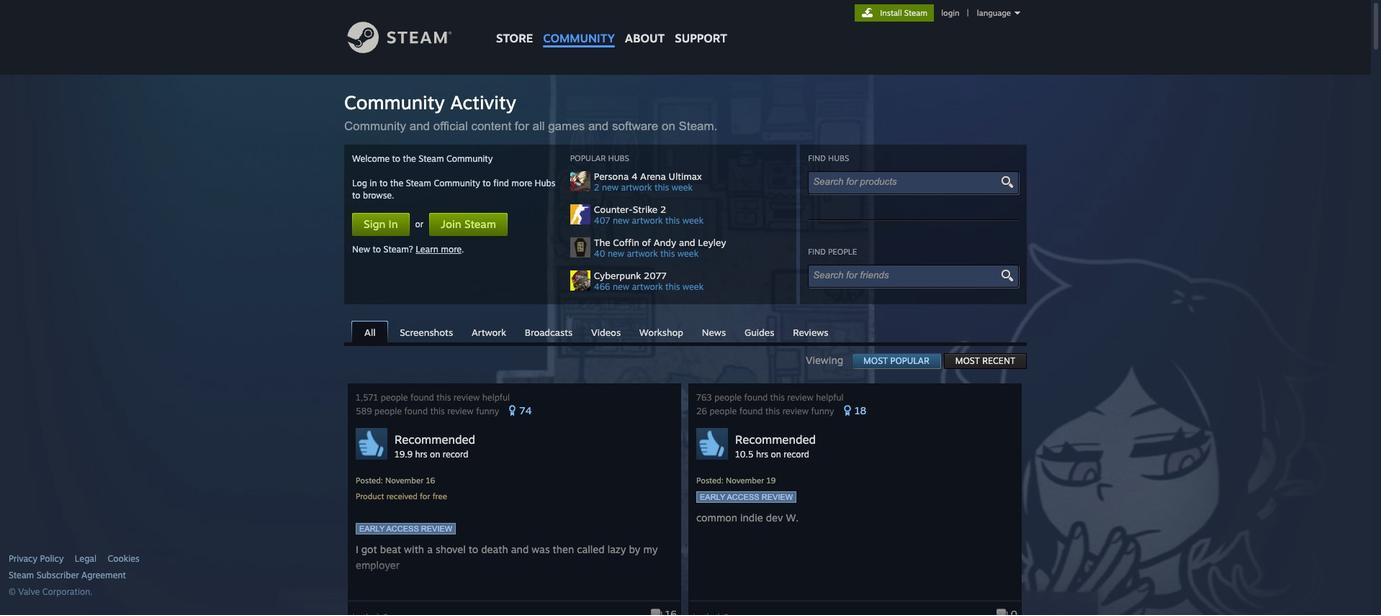 Task type: locate. For each thing, give the bounding box(es) containing it.
this inside the cyberpunk 2077 466 new artwork this week
[[666, 282, 680, 293]]

news link
[[695, 322, 734, 342]]

hubs inside log in to the steam community to find more hubs to browse.
[[535, 178, 556, 189]]

november up received
[[385, 476, 424, 486]]

november inside posted: november 16 product received for free
[[385, 476, 424, 486]]

0 horizontal spatial record
[[443, 450, 469, 460]]

763
[[697, 393, 712, 403]]

0 vertical spatial review
[[762, 494, 793, 502]]

new up counter-
[[602, 182, 619, 193]]

on inside the recommended 19.9 hrs on record
[[430, 450, 440, 460]]

hubs right find at the left top of the page
[[535, 178, 556, 189]]

posted: inside posted: november 16 product received for free
[[356, 476, 383, 486]]

hrs for posted: november 19 early access review
[[756, 450, 769, 460]]

of
[[642, 237, 651, 249]]

1 horizontal spatial posted:
[[697, 476, 724, 486]]

early up common
[[700, 494, 726, 502]]

artwork up of
[[632, 215, 663, 226]]

most right viewing
[[864, 356, 888, 367]]

0 horizontal spatial most
[[864, 356, 888, 367]]

1 vertical spatial early
[[360, 525, 385, 534]]

posted: up common
[[697, 476, 724, 486]]

0 horizontal spatial more
[[441, 244, 462, 255]]

new right 407
[[613, 215, 630, 226]]

more
[[512, 178, 533, 189], [441, 244, 462, 255]]

new
[[602, 182, 619, 193], [613, 215, 630, 226], [608, 249, 625, 259], [613, 282, 630, 293]]

helpful down viewing
[[816, 393, 844, 403]]

funny inside 763 people found this review helpful 26 people found this review funny
[[812, 406, 835, 417]]

week up counter-strike 2 link
[[672, 182, 693, 193]]

artwork up strike
[[621, 182, 652, 193]]

on up 19
[[771, 450, 782, 460]]

1 horizontal spatial review
[[762, 494, 793, 502]]

2 find from the top
[[808, 247, 826, 257]]

posted: inside posted: november 19 early access review
[[697, 476, 724, 486]]

helpful for 74
[[483, 393, 510, 403]]

community
[[543, 31, 615, 45]]

sign
[[364, 218, 386, 231]]

2 posted: from the left
[[697, 476, 724, 486]]

1 helpful from the left
[[483, 393, 510, 403]]

november left 19
[[726, 476, 765, 486]]

new to steam? learn more .
[[352, 244, 464, 255]]

corporation.
[[42, 587, 93, 598]]

new right 466
[[613, 282, 630, 293]]

people for 763
[[715, 393, 742, 403]]

and inside i got beat with a shovel to death and was then called lazy by my employer
[[511, 544, 529, 556]]

1 horizontal spatial 2
[[661, 204, 667, 215]]

2 november from the left
[[726, 476, 765, 486]]

find for find hubs
[[808, 153, 826, 164]]

artwork link
[[465, 322, 514, 342]]

most recent
[[956, 356, 1016, 367]]

the right welcome
[[403, 153, 416, 164]]

0 vertical spatial more
[[512, 178, 533, 189]]

record inside recommended 10.5 hrs on record
[[784, 450, 810, 460]]

death
[[481, 544, 508, 556]]

most popular link
[[852, 354, 941, 370]]

1 vertical spatial hubs
[[535, 178, 556, 189]]

new inside the coffin of andy and leyley 40 new artwork this week
[[608, 249, 625, 259]]

cyberpunk 2077 link
[[594, 270, 789, 282]]

0 horizontal spatial recommended
[[395, 433, 476, 447]]

0 horizontal spatial for
[[420, 492, 431, 502]]

1 funny from the left
[[476, 406, 499, 417]]

a
[[427, 544, 433, 556]]

and inside the coffin of andy and leyley 40 new artwork this week
[[679, 237, 696, 249]]

0 vertical spatial access
[[727, 494, 760, 502]]

for left "all"
[[515, 120, 529, 133]]

0 vertical spatial for
[[515, 120, 529, 133]]

november inside posted: november 19 early access review
[[726, 476, 765, 486]]

recent
[[983, 356, 1016, 367]]

on left steam.
[[662, 120, 676, 133]]

1 horizontal spatial funny
[[812, 406, 835, 417]]

2 helpful from the left
[[816, 393, 844, 403]]

people for 1,571
[[381, 393, 408, 403]]

most left recent
[[956, 356, 980, 367]]

steam down privacy
[[9, 571, 34, 581]]

posted: november 16 product received for free
[[356, 476, 447, 502]]

hrs right 10.5
[[756, 450, 769, 460]]

steam?
[[384, 244, 413, 255]]

early
[[700, 494, 726, 502], [360, 525, 385, 534]]

steam inside cookies steam subscriber agreement © valve corporation.
[[9, 571, 34, 581]]

artwork
[[621, 182, 652, 193], [632, 215, 663, 226], [627, 249, 658, 259], [632, 282, 663, 293]]

1 horizontal spatial early
[[700, 494, 726, 502]]

2 funny from the left
[[812, 406, 835, 417]]

1 horizontal spatial helpful
[[816, 393, 844, 403]]

1 hrs from the left
[[415, 450, 428, 460]]

helpful inside 1,571 people found this review helpful 589 people found this review funny
[[483, 393, 510, 403]]

hubs up persona on the left top
[[608, 153, 630, 164]]

find people
[[808, 247, 857, 257]]

to right in on the left of the page
[[380, 178, 388, 189]]

0 horizontal spatial hrs
[[415, 450, 428, 460]]

posted: for posted: november 19 early access review
[[697, 476, 724, 486]]

on inside recommended 10.5 hrs on record
[[771, 450, 782, 460]]

strike
[[633, 204, 658, 215]]

1 posted: from the left
[[356, 476, 383, 486]]

1 horizontal spatial november
[[726, 476, 765, 486]]

store link
[[491, 0, 538, 52]]

None text field
[[814, 270, 1002, 281]]

for
[[515, 120, 529, 133], [420, 492, 431, 502]]

0 horizontal spatial funny
[[476, 406, 499, 417]]

1 vertical spatial find
[[808, 247, 826, 257]]

1 vertical spatial 2
[[661, 204, 667, 215]]

helpful down artwork
[[483, 393, 510, 403]]

1 horizontal spatial recommended
[[736, 433, 816, 447]]

407
[[594, 215, 611, 226]]

1 horizontal spatial hrs
[[756, 450, 769, 460]]

this inside counter-strike 2 407 new artwork this week
[[666, 215, 680, 226]]

and right andy
[[679, 237, 696, 249]]

1 horizontal spatial on
[[662, 120, 676, 133]]

0 horizontal spatial review
[[421, 525, 453, 534]]

1 record from the left
[[443, 450, 469, 460]]

0 horizontal spatial helpful
[[483, 393, 510, 403]]

steam down welcome to the steam community at the top left of the page
[[406, 178, 431, 189]]

19
[[767, 476, 776, 486]]

on inside community activity community and official content for all games and software on steam.
[[662, 120, 676, 133]]

1 vertical spatial popular
[[891, 356, 930, 367]]

record
[[443, 450, 469, 460], [784, 450, 810, 460]]

popular hubs
[[570, 153, 630, 164]]

find
[[808, 153, 826, 164], [808, 247, 826, 257]]

most
[[864, 356, 888, 367], [956, 356, 980, 367]]

and right the games
[[589, 120, 609, 133]]

2 horizontal spatial on
[[771, 450, 782, 460]]

access up with
[[387, 525, 419, 534]]

community up official
[[344, 91, 445, 114]]

steam right 'install'
[[905, 8, 928, 18]]

review
[[762, 494, 793, 502], [421, 525, 453, 534]]

hubs
[[829, 153, 850, 164]]

the coffin of andy and leyley 40 new artwork this week
[[594, 237, 727, 259]]

new right '40'
[[608, 249, 625, 259]]

review
[[454, 393, 480, 403], [788, 393, 814, 403], [448, 406, 474, 417], [783, 406, 809, 417]]

log
[[352, 178, 367, 189]]

record inside the recommended 19.9 hrs on record
[[443, 450, 469, 460]]

early up got
[[360, 525, 385, 534]]

screenshots link
[[393, 322, 460, 342]]

more right learn
[[441, 244, 462, 255]]

0 vertical spatial early
[[700, 494, 726, 502]]

week up cyberpunk 2077 'link' on the top
[[678, 249, 699, 259]]

browse.
[[363, 190, 394, 201]]

funny left 18 at the right bottom of the page
[[812, 406, 835, 417]]

74
[[520, 405, 532, 417]]

0 horizontal spatial 2
[[594, 182, 600, 193]]

1 horizontal spatial hubs
[[608, 153, 630, 164]]

the up "browse."
[[390, 178, 404, 189]]

on for posted:
[[771, 450, 782, 460]]

sign in link
[[352, 213, 410, 236]]

on
[[662, 120, 676, 133], [430, 450, 440, 460], [771, 450, 782, 460]]

valve
[[18, 587, 40, 598]]

2 record from the left
[[784, 450, 810, 460]]

november for access
[[726, 476, 765, 486]]

hrs inside the recommended 19.9 hrs on record
[[415, 450, 428, 460]]

posted: november 19 early access review
[[697, 476, 793, 502]]

record up free
[[443, 450, 469, 460]]

sign in
[[364, 218, 398, 231]]

2 hrs from the left
[[756, 450, 769, 460]]

agreement
[[81, 571, 126, 581]]

and left was
[[511, 544, 529, 556]]

1 recommended from the left
[[395, 433, 476, 447]]

week up the coffin of andy and leyley link
[[683, 215, 704, 226]]

all
[[365, 327, 376, 339]]

0 horizontal spatial access
[[387, 525, 419, 534]]

on up 16
[[430, 450, 440, 460]]

record right 10.5
[[784, 450, 810, 460]]

0 horizontal spatial on
[[430, 450, 440, 460]]

recommended up 10.5
[[736, 433, 816, 447]]

1 vertical spatial review
[[421, 525, 453, 534]]

1 most from the left
[[864, 356, 888, 367]]

persona 4 arena ultimax link
[[594, 171, 789, 182]]

None text field
[[814, 177, 1002, 187]]

in
[[389, 218, 398, 231]]

for inside posted: november 16 product received for free
[[420, 492, 431, 502]]

review down 19
[[762, 494, 793, 502]]

funny for 74
[[476, 406, 499, 417]]

games
[[548, 120, 585, 133]]

1 horizontal spatial more
[[512, 178, 533, 189]]

persona 4 arena ultimax 2 new artwork this week
[[594, 171, 702, 193]]

None image field
[[999, 176, 1016, 189], [999, 269, 1016, 282], [999, 176, 1016, 189], [999, 269, 1016, 282]]

week right 2077
[[683, 282, 704, 293]]

privacy policy
[[9, 554, 64, 565]]

posted: up product
[[356, 476, 383, 486]]

to
[[392, 153, 401, 164], [380, 178, 388, 189], [483, 178, 491, 189], [352, 190, 361, 201], [373, 244, 381, 255], [469, 544, 479, 556]]

w.
[[786, 512, 799, 524]]

videos
[[591, 327, 621, 339]]

review up a
[[421, 525, 453, 534]]

privacy
[[9, 554, 37, 565]]

1 vertical spatial access
[[387, 525, 419, 534]]

for left free
[[420, 492, 431, 502]]

2 recommended from the left
[[736, 433, 816, 447]]

2 most from the left
[[956, 356, 980, 367]]

persona
[[594, 171, 629, 182]]

to left find at the left top of the page
[[483, 178, 491, 189]]

coffin
[[613, 237, 640, 249]]

hrs
[[415, 450, 428, 460], [756, 450, 769, 460]]

0 horizontal spatial posted:
[[356, 476, 383, 486]]

0 vertical spatial find
[[808, 153, 826, 164]]

16
[[426, 476, 435, 486]]

learn
[[416, 244, 439, 255]]

18
[[855, 405, 867, 417]]

the
[[403, 153, 416, 164], [390, 178, 404, 189]]

0 vertical spatial 2
[[594, 182, 600, 193]]

about link
[[620, 0, 670, 49]]

to down log
[[352, 190, 361, 201]]

funny inside 1,571 people found this review helpful 589 people found this review funny
[[476, 406, 499, 417]]

this inside persona 4 arena ultimax 2 new artwork this week
[[655, 182, 670, 193]]

steam right join
[[465, 218, 496, 231]]

access up common indie dev w. at the right of the page
[[727, 494, 760, 502]]

589
[[356, 406, 372, 417]]

to right welcome
[[392, 153, 401, 164]]

to left death
[[469, 544, 479, 556]]

the
[[594, 237, 611, 249]]

most for most popular
[[864, 356, 888, 367]]

recommended up the 19.9
[[395, 433, 476, 447]]

1 vertical spatial for
[[420, 492, 431, 502]]

1 horizontal spatial access
[[727, 494, 760, 502]]

artwork inside counter-strike 2 407 new artwork this week
[[632, 215, 663, 226]]

2 right strike
[[661, 204, 667, 215]]

week
[[672, 182, 693, 193], [683, 215, 704, 226], [678, 249, 699, 259], [683, 282, 704, 293]]

funny left 74 on the left bottom of the page
[[476, 406, 499, 417]]

hrs right the 19.9
[[415, 450, 428, 460]]

november for received
[[385, 476, 424, 486]]

join steam
[[441, 218, 496, 231]]

artwork down the coffin of andy and leyley 40 new artwork this week
[[632, 282, 663, 293]]

community up join
[[434, 178, 480, 189]]

this inside the coffin of andy and leyley 40 new artwork this week
[[661, 249, 675, 259]]

artwork inside persona 4 arena ultimax 2 new artwork this week
[[621, 182, 652, 193]]

0 horizontal spatial hubs
[[535, 178, 556, 189]]

hrs inside recommended 10.5 hrs on record
[[756, 450, 769, 460]]

1 horizontal spatial record
[[784, 450, 810, 460]]

hubs
[[608, 153, 630, 164], [535, 178, 556, 189]]

1 horizontal spatial most
[[956, 356, 980, 367]]

recommended
[[395, 433, 476, 447], [736, 433, 816, 447]]

helpful
[[483, 393, 510, 403], [816, 393, 844, 403]]

1 horizontal spatial for
[[515, 120, 529, 133]]

news
[[702, 327, 726, 339]]

artwork up 2077
[[627, 249, 658, 259]]

record for 18
[[784, 450, 810, 460]]

0 horizontal spatial november
[[385, 476, 424, 486]]

1 find from the top
[[808, 153, 826, 164]]

hrs for i got beat with a shovel to death and was then called lazy by my employer
[[415, 450, 428, 460]]

ultimax
[[669, 171, 702, 182]]

helpful inside 763 people found this review helpful 26 people found this review funny
[[816, 393, 844, 403]]

2 up counter-
[[594, 182, 600, 193]]

workshop
[[640, 327, 684, 339]]

steam
[[905, 8, 928, 18], [419, 153, 444, 164], [406, 178, 431, 189], [465, 218, 496, 231], [9, 571, 34, 581]]

community activity community and official content for all games and software on steam.
[[344, 91, 725, 133]]

1 vertical spatial the
[[390, 178, 404, 189]]

login | language
[[942, 8, 1012, 18]]

more right find at the left top of the page
[[512, 178, 533, 189]]

0 horizontal spatial popular
[[570, 153, 606, 164]]

1 horizontal spatial popular
[[891, 356, 930, 367]]

legal
[[75, 554, 97, 565]]

1 november from the left
[[385, 476, 424, 486]]



Task type: describe. For each thing, give the bounding box(es) containing it.
most for most recent
[[956, 356, 980, 367]]

about
[[625, 31, 665, 45]]

steam subscriber agreement link
[[9, 571, 341, 582]]

community up welcome
[[344, 120, 406, 133]]

|
[[967, 8, 969, 18]]

to right new
[[373, 244, 381, 255]]

2 inside counter-strike 2 407 new artwork this week
[[661, 204, 667, 215]]

subscriber
[[37, 571, 79, 581]]

for inside community activity community and official content for all games and software on steam.
[[515, 120, 529, 133]]

new inside the cyberpunk 2077 466 new artwork this week
[[613, 282, 630, 293]]

week inside the coffin of andy and leyley 40 new artwork this week
[[678, 249, 699, 259]]

©
[[9, 587, 16, 598]]

steam for install steam
[[905, 8, 928, 18]]

videos link
[[584, 322, 628, 342]]

steam for join steam
[[465, 218, 496, 231]]

community inside log in to the steam community to find more hubs to browse.
[[434, 178, 480, 189]]

steam.
[[679, 120, 718, 133]]

log in to the steam community to find more hubs to browse.
[[352, 178, 556, 201]]

artwork inside the coffin of andy and leyley 40 new artwork this week
[[627, 249, 658, 259]]

i got beat with a shovel to death and was then called lazy by my employer
[[356, 544, 658, 572]]

0 horizontal spatial early
[[360, 525, 385, 534]]

week inside counter-strike 2 407 new artwork this week
[[683, 215, 704, 226]]

cookies link
[[108, 554, 140, 566]]

1 vertical spatial more
[[441, 244, 462, 255]]

recommended 10.5 hrs on record
[[736, 433, 816, 460]]

received
[[387, 492, 418, 502]]

learn more link
[[416, 244, 462, 255]]

the inside log in to the steam community to find more hubs to browse.
[[390, 178, 404, 189]]

indie
[[741, 512, 763, 524]]

steam inside log in to the steam community to find more hubs to browse.
[[406, 178, 431, 189]]

got
[[362, 544, 377, 556]]

on for i got beat with a shovel to death and was then called lazy by my employer
[[430, 450, 440, 460]]

support
[[675, 31, 728, 45]]

login link
[[939, 8, 963, 18]]

recommended for 74
[[395, 433, 476, 447]]

new inside counter-strike 2 407 new artwork this week
[[613, 215, 630, 226]]

week inside the cyberpunk 2077 466 new artwork this week
[[683, 282, 704, 293]]

lazy
[[608, 544, 626, 556]]

in
[[370, 178, 377, 189]]

install
[[881, 8, 902, 18]]

common
[[697, 512, 738, 524]]

content
[[471, 120, 512, 133]]

artwork
[[472, 327, 507, 339]]

store
[[496, 31, 533, 45]]

people for find
[[829, 247, 857, 257]]

privacy policy link
[[9, 554, 64, 566]]

viewing
[[806, 354, 852, 367]]

i
[[356, 544, 359, 556]]

access inside posted: november 19 early access review
[[727, 494, 760, 502]]

reviews
[[793, 327, 829, 339]]

shovel
[[436, 544, 466, 556]]

funny for 18
[[812, 406, 835, 417]]

find
[[494, 178, 509, 189]]

artwork inside the cyberpunk 2077 466 new artwork this week
[[632, 282, 663, 293]]

.
[[462, 244, 464, 255]]

1,571 people found this review helpful 589 people found this review funny
[[356, 393, 510, 417]]

763 people found this review helpful 26 people found this review funny
[[697, 393, 844, 417]]

0 vertical spatial the
[[403, 153, 416, 164]]

welcome to the steam community
[[352, 153, 493, 164]]

and left official
[[410, 120, 430, 133]]

steam for cookies steam subscriber agreement © valve corporation.
[[9, 571, 34, 581]]

helpful for 18
[[816, 393, 844, 403]]

dev
[[766, 512, 783, 524]]

review inside posted: november 19 early access review
[[762, 494, 793, 502]]

40
[[594, 249, 606, 259]]

join
[[441, 218, 462, 231]]

beat
[[380, 544, 401, 556]]

new inside persona 4 arena ultimax 2 new artwork this week
[[602, 182, 619, 193]]

all
[[533, 120, 545, 133]]

the coffin of andy and leyley link
[[594, 237, 789, 249]]

early inside posted: november 19 early access review
[[700, 494, 726, 502]]

posted: for posted: november 16 product received for free
[[356, 476, 383, 486]]

join steam link
[[430, 213, 508, 236]]

steam down official
[[419, 153, 444, 164]]

record for 74
[[443, 450, 469, 460]]

software
[[612, 120, 659, 133]]

2077
[[644, 270, 667, 282]]

policy
[[40, 554, 64, 565]]

0 vertical spatial hubs
[[608, 153, 630, 164]]

install steam
[[881, 8, 928, 18]]

recommended for 18
[[736, 433, 816, 447]]

week inside persona 4 arena ultimax 2 new artwork this week
[[672, 182, 693, 193]]

counter-strike 2 407 new artwork this week
[[594, 204, 704, 226]]

official
[[434, 120, 468, 133]]

2 inside persona 4 arena ultimax 2 new artwork this week
[[594, 182, 600, 193]]

activity
[[450, 91, 517, 114]]

product
[[356, 492, 384, 502]]

install steam link
[[855, 4, 935, 22]]

new
[[352, 244, 370, 255]]

guides
[[745, 327, 775, 339]]

early access review
[[360, 525, 453, 534]]

4
[[632, 171, 638, 182]]

leyley
[[698, 237, 727, 249]]

support link
[[670, 0, 733, 49]]

cyberpunk 2077 466 new artwork this week
[[594, 270, 704, 293]]

workshop link
[[632, 322, 691, 342]]

then
[[553, 544, 574, 556]]

cookies
[[108, 554, 140, 565]]

community up log in to the steam community to find more hubs to browse.
[[447, 153, 493, 164]]

common indie dev w.
[[697, 512, 799, 524]]

recommended 19.9 hrs on record
[[395, 433, 476, 460]]

to inside i got beat with a shovel to death and was then called lazy by my employer
[[469, 544, 479, 556]]

19.9
[[395, 450, 413, 460]]

0 vertical spatial popular
[[570, 153, 606, 164]]

466
[[594, 282, 611, 293]]

legal link
[[75, 554, 97, 566]]

cookies steam subscriber agreement © valve corporation.
[[9, 554, 140, 598]]

counter-
[[594, 204, 633, 215]]

most recent link
[[944, 354, 1027, 370]]

community link
[[538, 0, 620, 52]]

find for find people
[[808, 247, 826, 257]]

more inside log in to the steam community to find more hubs to browse.
[[512, 178, 533, 189]]



Task type: vqa. For each thing, say whether or not it's contained in the screenshot.
Corporation.
yes



